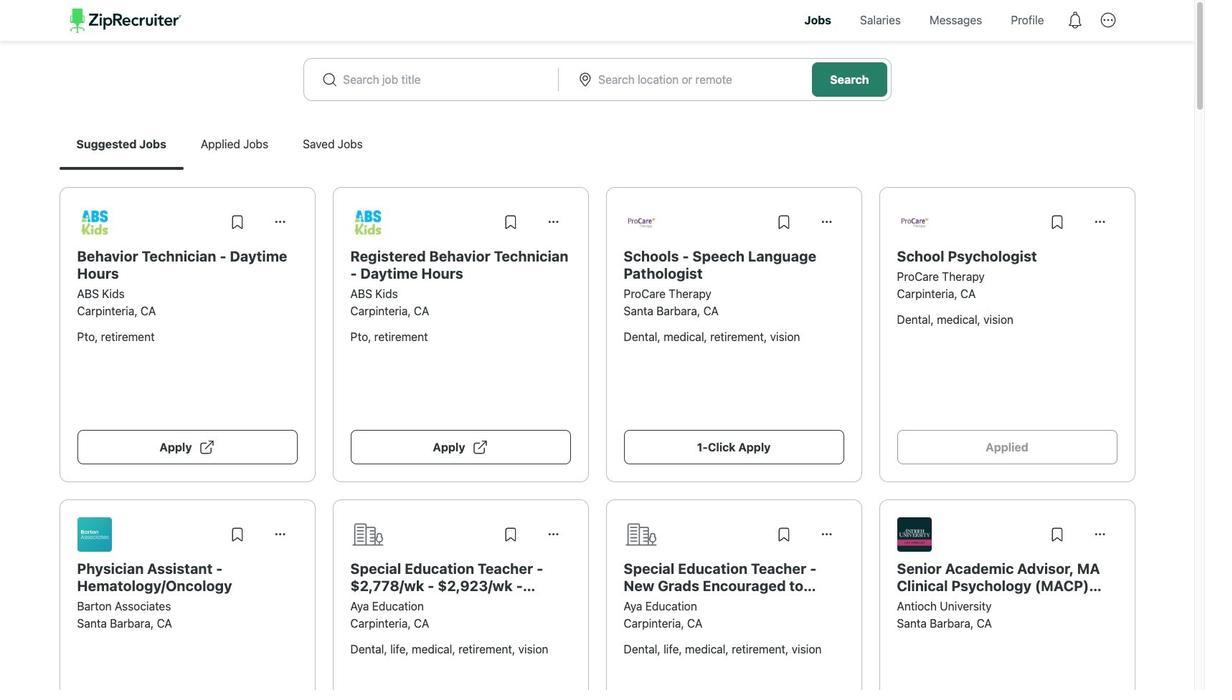 Task type: describe. For each thing, give the bounding box(es) containing it.
physician assistant - hematology/oncology image
[[77, 518, 112, 552]]

school psychologist image
[[897, 205, 932, 239]]

save job for later image for the registered behavior technician - daytime hours element
[[502, 214, 519, 231]]

schools - speech language pathologist image
[[624, 205, 658, 239]]

save job for later image for senior academic advisor, ma clinical psychology (macp) program (hybrid) element
[[1049, 526, 1066, 544]]

save job for later image for physician assistant - hematology/oncology element
[[229, 526, 246, 544]]

behavior technician - daytime hours element
[[77, 248, 297, 283]]

school psychologist element
[[897, 248, 1117, 265]]

special education teacher - new grads encouraged to apply element
[[624, 561, 844, 595]]

save job for later image for "special education teacher - new grads encouraged to apply" element
[[775, 526, 792, 544]]

save job for later image for the behavior technician - daytime hours 'element'
[[229, 214, 246, 231]]

save job for later image for 'schools - speech language pathologist' element
[[775, 214, 792, 231]]

senior academic advisor, ma clinical psychology (macp) program (hybrid) element
[[897, 561, 1117, 595]]



Task type: locate. For each thing, give the bounding box(es) containing it.
behavior technician - daytime hours image
[[77, 205, 112, 239]]

Search location or remote field
[[598, 71, 795, 88]]

senior academic advisor, ma clinical psychology (macp) program (hybrid) image
[[897, 518, 932, 552]]

save job for later image
[[229, 526, 246, 544], [502, 526, 519, 544], [1049, 526, 1066, 544]]

registered behavior technician - daytime hours image
[[350, 205, 385, 239]]

Search job title field
[[343, 71, 539, 88]]

save job for later image up the registered behavior technician - daytime hours element
[[502, 214, 519, 231]]

0 horizontal spatial save job for later image
[[229, 526, 246, 544]]

1 horizontal spatial save job for later image
[[502, 526, 519, 544]]

save job for later image up school psychologist element
[[1049, 214, 1066, 231]]

schools - speech language pathologist element
[[624, 248, 844, 283]]

physician assistant - hematology/oncology element
[[77, 561, 297, 595]]

save job for later image up 'schools - speech language pathologist' element
[[775, 214, 792, 231]]

save job for later image up the behavior technician - daytime hours 'element'
[[229, 214, 246, 231]]

save job for later image
[[229, 214, 246, 231], [502, 214, 519, 231], [775, 214, 792, 231], [1049, 214, 1066, 231], [775, 526, 792, 544]]

ziprecruiter image
[[70, 9, 181, 33]]

1 save job for later image from the left
[[229, 526, 246, 544]]

None button
[[263, 205, 297, 239], [536, 205, 571, 239], [810, 205, 844, 239], [1083, 205, 1117, 239], [263, 518, 297, 552], [536, 518, 571, 552], [810, 518, 844, 552], [263, 205, 297, 239], [536, 205, 571, 239], [810, 205, 844, 239], [1083, 205, 1117, 239], [263, 518, 297, 552], [536, 518, 571, 552], [810, 518, 844, 552]]

save job for later image up "special education teacher - $2,778/wk - $2,923/wk - teacher's certification required - ba degree ..." element
[[502, 526, 519, 544]]

save job for later image for school psychologist element
[[1049, 214, 1066, 231]]

registered behavior technician - daytime hours element
[[350, 248, 571, 283]]

3 save job for later image from the left
[[1049, 526, 1066, 544]]

save job for later image up physician assistant - hematology/oncology element
[[229, 526, 246, 544]]

job card menu element
[[1083, 533, 1117, 546]]

save job for later image left job card menu element
[[1049, 526, 1066, 544]]

2 horizontal spatial save job for later image
[[1049, 526, 1066, 544]]

2 save job for later image from the left
[[502, 526, 519, 544]]

special education teacher - $2,778/wk - $2,923/wk - teacher's certification required - ba degree ... element
[[350, 561, 571, 595]]

save job for later image up "special education teacher - new grads encouraged to apply" element
[[775, 526, 792, 544]]

save job for later image for "special education teacher - $2,778/wk - $2,923/wk - teacher's certification required - ba degree ..." element
[[502, 526, 519, 544]]



Task type: vqa. For each thing, say whether or not it's contained in the screenshot.
"Companies" link
no



